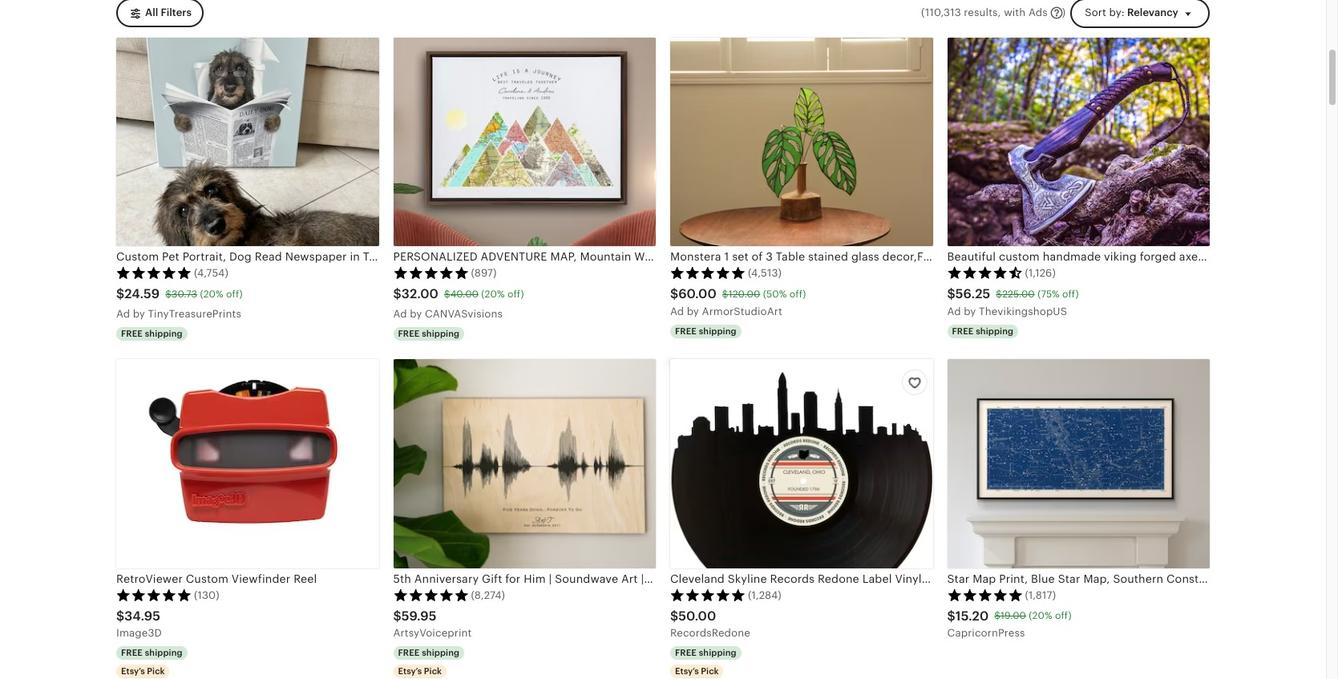Task type: vqa. For each thing, say whether or not it's contained in the screenshot.
$ 20.99 $ 29.99 (30% off)
no



Task type: locate. For each thing, give the bounding box(es) containing it.
5 out of 5 stars image up 15.20
[[948, 589, 1023, 601]]

all filters button
[[116, 0, 204, 28]]

d down 56.25
[[955, 305, 961, 317]]

pick down recordsredone at bottom right
[[701, 666, 719, 676]]

5 out of 5 stars image up 32.00
[[393, 267, 469, 279]]

b inside $ 24.59 $ 30.73 (20% off) a d b y tinytreasureprints
[[133, 308, 140, 320]]

off) right (50% at top right
[[790, 288, 806, 300]]

(20% down (897)
[[481, 288, 505, 300]]

viewfinder
[[232, 572, 291, 585]]

$ 59.95 artsyvoiceprint
[[393, 608, 472, 639]]

1 horizontal spatial (20%
[[481, 288, 505, 300]]

19.00
[[1001, 611, 1027, 622]]

(20% inside $ 15.20 $ 19.00 (20% off) capricornpress
[[1029, 611, 1053, 622]]

free down 24.59 at the left of the page
[[121, 329, 143, 338]]

2 horizontal spatial etsy's
[[675, 666, 699, 676]]

a for 24.59
[[116, 308, 124, 320]]

d
[[677, 305, 684, 317], [955, 305, 961, 317], [123, 308, 130, 320], [400, 308, 407, 320]]

5 out of 5 stars image up 60.00
[[670, 267, 746, 279]]

free shipping for (8,274)
[[398, 648, 460, 658]]

free shipping down 56.25
[[952, 326, 1014, 336]]

5th anniversary gift for him | soundwave art | wood anniversary | voice recording gift
[[393, 572, 869, 585]]

1 horizontal spatial anniversary
[[682, 572, 746, 585]]

off) inside $ 56.25 $ 225.00 (75% off) a d b y thevikingshopus
[[1063, 288, 1079, 300]]

tinytreasureprints
[[148, 308, 241, 320]]

off) for 24.59
[[226, 288, 243, 300]]

free shipping down 24.59 at the left of the page
[[121, 329, 183, 338]]

(20% down (4,754)
[[200, 288, 223, 300]]

b inside $ 56.25 $ 225.00 (75% off) a d b y thevikingshopus
[[964, 305, 971, 317]]

d down 24.59 at the left of the page
[[123, 308, 130, 320]]

art
[[621, 572, 638, 585]]

shipping down 'image3d'
[[145, 648, 183, 658]]

y inside $ 24.59 $ 30.73 (20% off) a d b y tinytreasureprints
[[139, 308, 145, 320]]

pick for 59.95
[[424, 666, 442, 676]]

soundwave
[[555, 572, 618, 585]]

(4,513)
[[748, 267, 782, 279]]

custom
[[186, 572, 229, 585]]

y down 56.25
[[971, 305, 976, 317]]

y
[[694, 305, 699, 317], [971, 305, 976, 317], [139, 308, 145, 320], [416, 308, 422, 320]]

b down 60.00
[[687, 305, 694, 317]]

pick for 50.00
[[701, 666, 719, 676]]

(75%
[[1038, 288, 1060, 300]]

0 horizontal spatial pick
[[147, 666, 165, 676]]

50.00
[[679, 608, 716, 624]]

off) inside $ 60.00 $ 120.00 (50% off) a d b y armorstudioart
[[790, 288, 806, 300]]

shipping for (1,126)
[[976, 326, 1014, 336]]

off) for 60.00
[[790, 288, 806, 300]]

2 horizontal spatial pick
[[701, 666, 719, 676]]

off) inside $ 32.00 $ 40.00 (20% off) a d b y canvasvisions
[[508, 288, 524, 300]]

shipping down $ 56.25 $ 225.00 (75% off) a d b y thevikingshopus
[[976, 326, 1014, 336]]

2 etsy's pick from the left
[[398, 666, 442, 676]]

b
[[687, 305, 694, 317], [964, 305, 971, 317], [133, 308, 140, 320], [410, 308, 417, 320]]

d inside $ 32.00 $ 40.00 (20% off) a d b y canvasvisions
[[400, 308, 407, 320]]

1 etsy's pick from the left
[[121, 666, 165, 676]]

capricornpress
[[948, 627, 1025, 639]]

2 horizontal spatial etsy's pick
[[675, 666, 719, 676]]

3 etsy's from the left
[[675, 666, 699, 676]]

)
[[1062, 6, 1066, 18]]

5 out of 5 stars image up 24.59 at the left of the page
[[116, 267, 192, 279]]

5 out of 5 stars image for (4,754)
[[116, 267, 192, 279]]

anniversary
[[414, 572, 479, 585], [682, 572, 746, 585]]

shipping down armorstudioart
[[699, 326, 737, 336]]

15.20
[[956, 608, 989, 624]]

retroviewer custom viewfinder reel
[[116, 572, 317, 585]]

image3d
[[116, 627, 162, 639]]

1 anniversary from the left
[[414, 572, 479, 585]]

a left armorstudioart
[[670, 305, 678, 317]]

1 horizontal spatial etsy's pick
[[398, 666, 442, 676]]

canvasvisions
[[425, 308, 503, 320]]

shipping down recordsredone at bottom right
[[699, 648, 737, 658]]

(130)
[[194, 589, 219, 601]]

5 out of 5 stars image up the '50.00'
[[670, 589, 746, 601]]

0 horizontal spatial etsy's pick
[[121, 666, 165, 676]]

5 out of 5 stars image for (897)
[[393, 267, 469, 279]]

| left voice at the bottom of page
[[749, 572, 753, 585]]

5 out of 5 stars image for (1,817)
[[948, 589, 1023, 601]]

(20% inside $ 32.00 $ 40.00 (20% off) a d b y canvasvisions
[[481, 288, 505, 300]]

free shipping down recordsredone at bottom right
[[675, 648, 737, 658]]

custom pet portrait, dog read newspaper in toilet, funny pet portrait, pet customization, kids bathroom wall art, personalized cat dog gift image
[[116, 38, 379, 246]]

(
[[921, 6, 925, 18]]

1 etsy's from the left
[[121, 666, 145, 676]]

shipping
[[699, 326, 737, 336], [976, 326, 1014, 336], [145, 329, 183, 338], [422, 329, 460, 338], [145, 648, 183, 658], [422, 648, 460, 658], [699, 648, 737, 658]]

anniversary right 5th
[[414, 572, 479, 585]]

(20% for 24.59
[[200, 288, 223, 300]]

$ inside $ 59.95 artsyvoiceprint
[[393, 608, 402, 624]]

gift right "recording"
[[848, 572, 869, 585]]

sort by: relevancy
[[1085, 7, 1179, 19]]

etsy's pick down artsyvoiceprint
[[398, 666, 442, 676]]

3 pick from the left
[[701, 666, 719, 676]]

5 out of 5 stars image
[[116, 267, 192, 279], [393, 267, 469, 279], [670, 267, 746, 279], [116, 589, 192, 601], [393, 589, 469, 601], [670, 589, 746, 601], [948, 589, 1023, 601]]

off) inside $ 15.20 $ 19.00 (20% off) capricornpress
[[1055, 611, 1072, 622]]

2 etsy's from the left
[[398, 666, 422, 676]]

2 horizontal spatial |
[[749, 572, 753, 585]]

off) down (4,754)
[[226, 288, 243, 300]]

free shipping down artsyvoiceprint
[[398, 648, 460, 658]]

free down 32.00
[[398, 329, 420, 338]]

2 pick from the left
[[424, 666, 442, 676]]

free shipping down canvasvisions
[[398, 329, 460, 338]]

5 out of 5 stars image up 59.95
[[393, 589, 469, 601]]

1 horizontal spatial etsy's
[[398, 666, 422, 676]]

0 horizontal spatial anniversary
[[414, 572, 479, 585]]

free shipping down 60.00
[[675, 326, 737, 336]]

artsyvoiceprint
[[393, 627, 472, 639]]

(8,274)
[[471, 589, 505, 601]]

free down artsyvoiceprint
[[398, 648, 420, 658]]

y inside $ 60.00 $ 120.00 (50% off) a d b y armorstudioart
[[694, 305, 699, 317]]

b inside $ 60.00 $ 120.00 (50% off) a d b y armorstudioart
[[687, 305, 694, 317]]

retroviewer
[[116, 572, 183, 585]]

a left the tinytreasureprints
[[116, 308, 124, 320]]

off) inside $ 24.59 $ 30.73 (20% off) a d b y tinytreasureprints
[[226, 288, 243, 300]]

1 horizontal spatial pick
[[424, 666, 442, 676]]

59.95
[[402, 608, 437, 624]]

a inside $ 60.00 $ 120.00 (50% off) a d b y armorstudioart
[[670, 305, 678, 317]]

y inside $ 56.25 $ 225.00 (75% off) a d b y thevikingshopus
[[971, 305, 976, 317]]

etsy's for 50.00
[[675, 666, 699, 676]]

relevancy
[[1128, 7, 1179, 19]]

free shipping
[[675, 326, 737, 336], [952, 326, 1014, 336], [121, 329, 183, 338], [398, 329, 460, 338], [121, 648, 183, 658], [398, 648, 460, 658], [675, 648, 737, 658]]

d inside $ 60.00 $ 120.00 (50% off) a d b y armorstudioart
[[677, 305, 684, 317]]

(20% inside $ 24.59 $ 30.73 (20% off) a d b y tinytreasureprints
[[200, 288, 223, 300]]

(20% down (1,817)
[[1029, 611, 1053, 622]]

free down 56.25
[[952, 326, 974, 336]]

|
[[549, 572, 552, 585], [641, 572, 644, 585], [749, 572, 753, 585]]

anniversary up the '50.00'
[[682, 572, 746, 585]]

5th
[[393, 572, 411, 585]]

b for 56.25
[[964, 305, 971, 317]]

b for 32.00
[[410, 308, 417, 320]]

cleveland skyline records redone label vinyl record wall art - unique gift - birthday holiday christmas wedding image
[[670, 360, 933, 568]]

(4,754)
[[194, 267, 228, 279]]

recording
[[789, 572, 845, 585]]

0 horizontal spatial |
[[549, 572, 552, 585]]

free for (4,513)
[[675, 326, 697, 336]]

a inside $ 24.59 $ 30.73 (20% off) a d b y tinytreasureprints
[[116, 308, 124, 320]]

y down 24.59 at the left of the page
[[139, 308, 145, 320]]

etsy's pick for 34.95
[[121, 666, 165, 676]]

0 horizontal spatial etsy's
[[121, 666, 145, 676]]

y down 60.00
[[694, 305, 699, 317]]

etsy's for 34.95
[[121, 666, 145, 676]]

a left canvasvisions
[[393, 308, 401, 320]]

y inside $ 32.00 $ 40.00 (20% off) a d b y canvasvisions
[[416, 308, 422, 320]]

etsy's
[[121, 666, 145, 676], [398, 666, 422, 676], [675, 666, 699, 676]]

a inside $ 32.00 $ 40.00 (20% off) a d b y canvasvisions
[[393, 308, 401, 320]]

y for 56.25
[[971, 305, 976, 317]]

etsy's pick down 'image3d'
[[121, 666, 165, 676]]

d inside $ 24.59 $ 30.73 (20% off) a d b y tinytreasureprints
[[123, 308, 130, 320]]

(897)
[[471, 267, 497, 279]]

| right him
[[549, 572, 552, 585]]

5 out of 5 stars image down retroviewer
[[116, 589, 192, 601]]

y for 24.59
[[139, 308, 145, 320]]

(1,284)
[[748, 589, 782, 601]]

pick down artsyvoiceprint
[[424, 666, 442, 676]]

225.00
[[1003, 288, 1035, 300]]

free shipping for (897)
[[398, 329, 460, 338]]

1 | from the left
[[549, 572, 552, 585]]

shipping down artsyvoiceprint
[[422, 648, 460, 658]]

wood
[[647, 572, 679, 585]]

etsy's down recordsredone at bottom right
[[675, 666, 699, 676]]

2 | from the left
[[641, 572, 644, 585]]

shipping for (4,754)
[[145, 329, 183, 338]]

y down 32.00
[[416, 308, 422, 320]]

armorstudioart
[[702, 305, 783, 317]]

pick
[[147, 666, 165, 676], [424, 666, 442, 676], [701, 666, 719, 676]]

1 horizontal spatial gift
[[848, 572, 869, 585]]

0 horizontal spatial gift
[[482, 572, 502, 585]]

off)
[[226, 288, 243, 300], [508, 288, 524, 300], [790, 288, 806, 300], [1063, 288, 1079, 300], [1055, 611, 1072, 622]]

3 etsy's pick from the left
[[675, 666, 719, 676]]

off) down (1,817)
[[1055, 611, 1072, 622]]

$ inside $ 50.00 recordsredone
[[670, 608, 679, 624]]

b for 24.59
[[133, 308, 140, 320]]

pick down 'image3d'
[[147, 666, 165, 676]]

him
[[524, 572, 546, 585]]

free
[[675, 326, 697, 336], [952, 326, 974, 336], [121, 329, 143, 338], [398, 329, 420, 338], [121, 648, 143, 658], [398, 648, 420, 658], [675, 648, 697, 658]]

shipping for (1,284)
[[699, 648, 737, 658]]

$ 60.00 $ 120.00 (50% off) a d b y armorstudioart
[[670, 286, 806, 317]]

a inside $ 56.25 $ 225.00 (75% off) a d b y thevikingshopus
[[948, 305, 955, 317]]

110,313
[[926, 6, 961, 18]]

b down 24.59 at the left of the page
[[133, 308, 140, 320]]

2 anniversary from the left
[[682, 572, 746, 585]]

a
[[670, 305, 678, 317], [948, 305, 955, 317], [116, 308, 124, 320], [393, 308, 401, 320]]

shipping down canvasvisions
[[422, 329, 460, 338]]

by:
[[1110, 7, 1125, 19]]

56.25
[[956, 286, 991, 302]]

off) right 40.00
[[508, 288, 524, 300]]

free down 'image3d'
[[121, 648, 143, 658]]

free down 60.00
[[675, 326, 697, 336]]

5th anniversary gift for him | soundwave art | wood anniversary | voice recording gift image
[[393, 360, 656, 568]]

free shipping for (4,513)
[[675, 326, 737, 336]]

b inside $ 32.00 $ 40.00 (20% off) a d b y canvasvisions
[[410, 308, 417, 320]]

0 horizontal spatial (20%
[[200, 288, 223, 300]]

1 pick from the left
[[147, 666, 165, 676]]

$ 32.00 $ 40.00 (20% off) a d b y canvasvisions
[[393, 286, 524, 320]]

etsy's down 'image3d'
[[121, 666, 145, 676]]

off) right '(75%'
[[1063, 288, 1079, 300]]

gift up (8,274)
[[482, 572, 502, 585]]

30.73
[[172, 288, 197, 300]]

etsy's pick
[[121, 666, 165, 676], [398, 666, 442, 676], [675, 666, 719, 676]]

34.95
[[125, 608, 160, 624]]

d down 60.00
[[677, 305, 684, 317]]

$
[[116, 286, 125, 302], [393, 286, 402, 302], [670, 286, 679, 302], [948, 286, 956, 302], [165, 288, 172, 300], [444, 288, 450, 300], [722, 288, 729, 300], [996, 288, 1003, 300], [116, 608, 125, 624], [393, 608, 402, 624], [670, 608, 679, 624], [948, 608, 956, 624], [995, 611, 1001, 622]]

free shipping down 'image3d'
[[121, 648, 183, 658]]

$ 56.25 $ 225.00 (75% off) a d b y thevikingshopus
[[948, 286, 1079, 317]]

2 horizontal spatial (20%
[[1029, 611, 1053, 622]]

(20% for 32.00
[[481, 288, 505, 300]]

etsy's pick down recordsredone at bottom right
[[675, 666, 719, 676]]

b down 32.00
[[410, 308, 417, 320]]

monstera 1 set of 3 table stained glass decor,fake monstera plant,monstera plant decor,house desk plant,nature home decor, nature ornament image
[[670, 38, 933, 246]]

a down 4.5 out of 5 stars image
[[948, 305, 955, 317]]

shipping down $ 24.59 $ 30.73 (20% off) a d b y tinytreasureprints
[[145, 329, 183, 338]]

free for (1,126)
[[952, 326, 974, 336]]

d inside $ 56.25 $ 225.00 (75% off) a d b y thevikingshopus
[[955, 305, 961, 317]]

etsy's down artsyvoiceprint
[[398, 666, 422, 676]]

b down 56.25
[[964, 305, 971, 317]]

gift
[[482, 572, 502, 585], [848, 572, 869, 585]]

(20%
[[200, 288, 223, 300], [481, 288, 505, 300], [1029, 611, 1053, 622]]

1 horizontal spatial |
[[641, 572, 644, 585]]

free for (897)
[[398, 329, 420, 338]]

d down 32.00
[[400, 308, 407, 320]]

all filters
[[145, 7, 192, 19]]

| right 'art'
[[641, 572, 644, 585]]

free down recordsredone at bottom right
[[675, 648, 697, 658]]



Task type: describe. For each thing, give the bounding box(es) containing it.
2 gift from the left
[[848, 572, 869, 585]]

a for 32.00
[[393, 308, 401, 320]]

for
[[505, 572, 521, 585]]

shipping for (8,274)
[[422, 648, 460, 658]]

d for 24.59
[[123, 308, 130, 320]]

free for (4,754)
[[121, 329, 143, 338]]

thevikingshopus
[[979, 305, 1068, 317]]

sort
[[1085, 7, 1107, 19]]

voice
[[756, 572, 786, 585]]

beautiful custom handmade viking forged axe, groomsmen gift , birthday gift, collectibles axe , gift for him , anniversary gift for husband image
[[948, 38, 1210, 246]]

shipping for (4,513)
[[699, 326, 737, 336]]

etsy's pick for 59.95
[[398, 666, 442, 676]]

d for 56.25
[[955, 305, 961, 317]]

etsy's pick for 50.00
[[675, 666, 719, 676]]

60.00
[[679, 286, 717, 302]]

results,
[[964, 6, 1001, 18]]

free shipping for (1,284)
[[675, 648, 737, 658]]

( 110,313 results,
[[921, 6, 1001, 18]]

free for (8,274)
[[398, 648, 420, 658]]

personalized adventure map, mountain wall art, map art, custom travel map, anniversary gift for couples, personalized christmas gifts image
[[393, 38, 656, 246]]

free shipping for (4,754)
[[121, 329, 183, 338]]

shipping for (897)
[[422, 329, 460, 338]]

with
[[1004, 6, 1026, 18]]

etsy's for 59.95
[[398, 666, 422, 676]]

free for (1,284)
[[675, 648, 697, 658]]

all
[[145, 7, 158, 19]]

filters
[[161, 7, 192, 19]]

a for 60.00
[[670, 305, 678, 317]]

$ 15.20 $ 19.00 (20% off) capricornpress
[[948, 608, 1072, 639]]

y for 60.00
[[694, 305, 699, 317]]

4.5 out of 5 stars image
[[948, 267, 1023, 279]]

5 out of 5 stars image for (4,513)
[[670, 267, 746, 279]]

5 out of 5 stars image for (8,274)
[[393, 589, 469, 601]]

pick for 34.95
[[147, 666, 165, 676]]

retroviewer custom viewfinder reel image
[[116, 360, 379, 568]]

24.59
[[125, 286, 160, 302]]

reel
[[294, 572, 317, 585]]

with ads
[[1004, 6, 1048, 18]]

$ 24.59 $ 30.73 (20% off) a d b y tinytreasureprints
[[116, 286, 243, 320]]

32.00
[[402, 286, 439, 302]]

40.00
[[450, 288, 479, 300]]

b for 60.00
[[687, 305, 694, 317]]

$ 34.95 image3d
[[116, 608, 162, 639]]

a for 56.25
[[948, 305, 955, 317]]

$ 50.00 recordsredone
[[670, 608, 751, 639]]

1 gift from the left
[[482, 572, 502, 585]]

off) for 32.00
[[508, 288, 524, 300]]

3 | from the left
[[749, 572, 753, 585]]

(50%
[[763, 288, 787, 300]]

off) for 56.25
[[1063, 288, 1079, 300]]

shipping for (130)
[[145, 648, 183, 658]]

(1,817)
[[1025, 589, 1056, 601]]

120.00
[[729, 288, 761, 300]]

d for 60.00
[[677, 305, 684, 317]]

y for 32.00
[[416, 308, 422, 320]]

free shipping for (130)
[[121, 648, 183, 658]]

$ inside the $ 34.95 image3d
[[116, 608, 125, 624]]

free for (130)
[[121, 648, 143, 658]]

ads
[[1029, 6, 1048, 18]]

free shipping for (1,126)
[[952, 326, 1014, 336]]

recordsredone
[[670, 627, 751, 639]]

star map print, blue star map, southern constellations chart print, blue constellation celestial map, large horizontal art for living room image
[[948, 360, 1210, 568]]

5 out of 5 stars image for (130)
[[116, 589, 192, 601]]

5 out of 5 stars image for (1,284)
[[670, 589, 746, 601]]

d for 32.00
[[400, 308, 407, 320]]

(1,126)
[[1025, 267, 1056, 279]]



